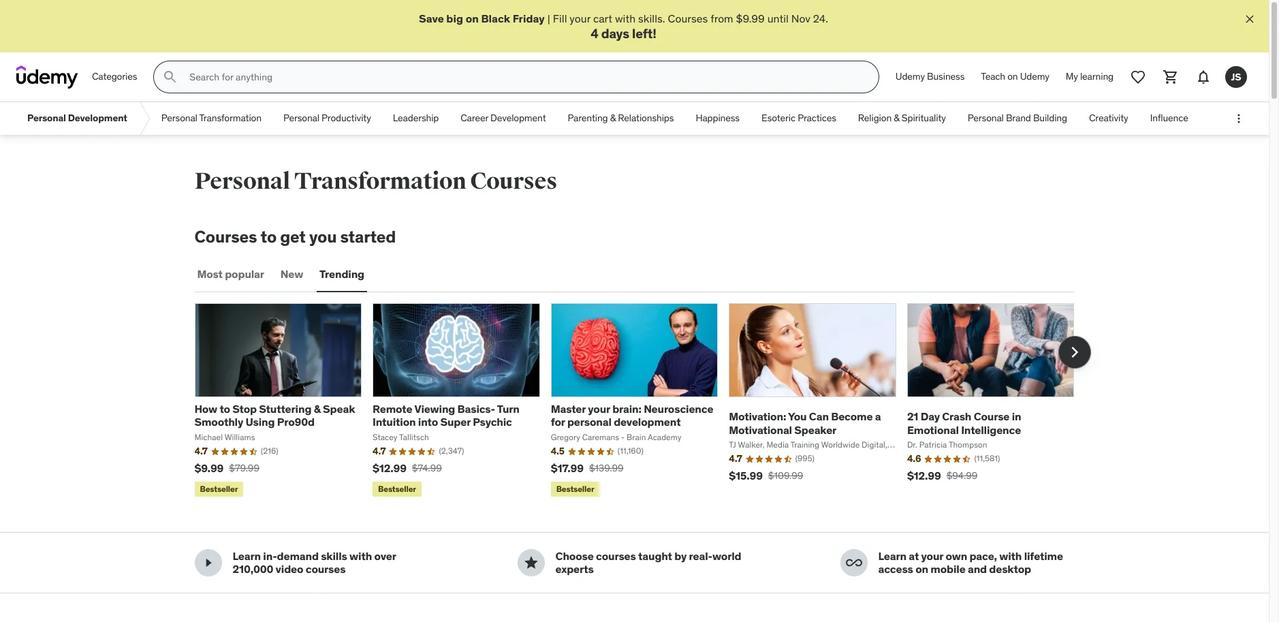 Task type: describe. For each thing, give the bounding box(es) containing it.
day
[[921, 410, 940, 423]]

happiness
[[696, 112, 740, 124]]

your inside master your brain: neuroscience for personal development
[[588, 402, 610, 416]]

on inside save big on black friday | fill your cart with skills. courses from $9.99 until nov 24. 4 days left!
[[466, 12, 479, 25]]

personal transformation link
[[150, 102, 273, 135]]

brain:
[[613, 402, 642, 416]]

$9.99
[[736, 12, 765, 25]]

courses inside learn in-demand skills with over 210,000 video courses
[[306, 562, 346, 576]]

personal for personal productivity
[[283, 112, 320, 124]]

remote viewing basics- turn intuition into super psychic
[[373, 402, 520, 429]]

personal for personal development
[[27, 112, 66, 124]]

esoteric practices
[[762, 112, 837, 124]]

Search for anything text field
[[187, 66, 863, 89]]

happiness link
[[685, 102, 751, 135]]

development
[[614, 415, 681, 429]]

& inside how to stop stuttering & speak smoothly using pro90d
[[314, 402, 321, 416]]

udemy inside teach on udemy link
[[1021, 70, 1050, 83]]

trending button
[[317, 258, 367, 291]]

js link
[[1220, 61, 1253, 93]]

your inside learn at your own pace, with lifetime access on mobile and desktop
[[922, 549, 944, 563]]

with inside learn in-demand skills with over 210,000 video courses
[[350, 549, 372, 563]]

turn
[[497, 402, 520, 416]]

demand
[[277, 549, 319, 563]]

over
[[374, 549, 396, 563]]

medium image for learn at your own pace, with lifetime access on mobile and desktop
[[846, 555, 862, 571]]

by
[[675, 549, 687, 563]]

most popular
[[197, 267, 264, 281]]

relationships
[[618, 112, 674, 124]]

become
[[831, 410, 873, 423]]

smoothly
[[195, 415, 243, 429]]

my learning
[[1066, 70, 1114, 83]]

productivity
[[322, 112, 371, 124]]

emotional
[[908, 423, 959, 436]]

learn for learn in-demand skills with over 210,000 video courses
[[233, 549, 261, 563]]

motivation:
[[729, 410, 786, 423]]

personal transformation courses
[[195, 167, 557, 196]]

speaker
[[795, 423, 837, 436]]

24.
[[813, 12, 829, 25]]

influence
[[1151, 112, 1189, 124]]

shopping cart with 0 items image
[[1163, 69, 1179, 85]]

cart
[[593, 12, 613, 25]]

basics-
[[458, 402, 495, 416]]

udemy business
[[896, 70, 965, 83]]

practices
[[798, 112, 837, 124]]

how
[[195, 402, 217, 416]]

new button
[[278, 258, 306, 291]]

a
[[875, 410, 881, 423]]

arrow pointing to subcategory menu links image
[[138, 102, 150, 135]]

using
[[246, 415, 275, 429]]

pace,
[[970, 549, 998, 563]]

teach
[[981, 70, 1006, 83]]

master your brain: neuroscience for personal development link
[[551, 402, 714, 429]]

course
[[974, 410, 1010, 423]]

experts
[[556, 562, 594, 576]]

you
[[788, 410, 807, 423]]

super
[[440, 415, 471, 429]]

medium image for learn in-demand skills with over 210,000 video courses
[[200, 555, 216, 571]]

spirituality
[[902, 112, 946, 124]]

video
[[276, 562, 303, 576]]

udemy inside udemy business link
[[896, 70, 925, 83]]

courses to get you started
[[195, 226, 396, 247]]

next image
[[1064, 341, 1086, 363]]

teach on udemy link
[[973, 61, 1058, 93]]

stop
[[233, 402, 257, 416]]

21 day crash course in emotional intelligence
[[908, 410, 1022, 436]]

courses inside choose courses taught by real-world experts
[[596, 549, 636, 563]]

1 horizontal spatial courses
[[470, 167, 557, 196]]

categories button
[[84, 61, 145, 93]]

categories
[[92, 70, 137, 83]]

21
[[908, 410, 919, 423]]

choose
[[556, 549, 594, 563]]

trending
[[320, 267, 365, 281]]

transformation for personal transformation courses
[[294, 167, 466, 196]]

real-
[[689, 549, 713, 563]]

submit search image
[[162, 69, 179, 85]]

and
[[968, 562, 987, 576]]

with inside save big on black friday | fill your cart with skills. courses from $9.99 until nov 24. 4 days left!
[[615, 12, 636, 25]]

210,000
[[233, 562, 273, 576]]

0 horizontal spatial courses
[[195, 226, 257, 247]]

psychic
[[473, 415, 512, 429]]

teach on udemy
[[981, 70, 1050, 83]]

career development
[[461, 112, 546, 124]]

personal development link
[[16, 102, 138, 135]]

close image
[[1244, 12, 1257, 26]]

more subcategory menu links image
[[1233, 112, 1246, 126]]

viewing
[[415, 402, 455, 416]]

intuition
[[373, 415, 416, 429]]

my
[[1066, 70, 1078, 83]]

mobile
[[931, 562, 966, 576]]

esoteric practices link
[[751, 102, 848, 135]]



Task type: locate. For each thing, give the bounding box(es) containing it.
your left brain:
[[588, 402, 610, 416]]

medium image left access
[[846, 555, 862, 571]]

choose courses taught by real-world experts
[[556, 549, 742, 576]]

courses inside save big on black friday | fill your cart with skills. courses from $9.99 until nov 24. 4 days left!
[[668, 12, 708, 25]]

development down the 'categories' dropdown button
[[68, 112, 127, 124]]

udemy business link
[[888, 61, 973, 93]]

skills.
[[639, 12, 665, 25]]

my learning link
[[1058, 61, 1122, 93]]

transformation for personal transformation
[[199, 112, 262, 124]]

learn in-demand skills with over 210,000 video courses
[[233, 549, 396, 576]]

2 udemy from the left
[[1021, 70, 1050, 83]]

to for stop
[[220, 402, 230, 416]]

0 horizontal spatial with
[[350, 549, 372, 563]]

on right 'big'
[[466, 12, 479, 25]]

& right parenting
[[610, 112, 616, 124]]

carousel element
[[195, 303, 1091, 500]]

remote viewing basics- turn intuition into super psychic link
[[373, 402, 520, 429]]

1 vertical spatial courses
[[470, 167, 557, 196]]

1 development from the left
[[68, 112, 127, 124]]

new
[[281, 267, 303, 281]]

development
[[68, 112, 127, 124], [491, 112, 546, 124]]

medium image
[[200, 555, 216, 571], [846, 555, 862, 571]]

0 horizontal spatial &
[[314, 402, 321, 416]]

medium image
[[523, 555, 539, 571]]

2 development from the left
[[491, 112, 546, 124]]

career
[[461, 112, 488, 124]]

you
[[309, 226, 337, 247]]

wishlist image
[[1130, 69, 1147, 85]]

21 day crash course in emotional intelligence link
[[908, 410, 1022, 436]]

0 horizontal spatial to
[[220, 402, 230, 416]]

to right how
[[220, 402, 230, 416]]

skills
[[321, 549, 347, 563]]

development for career development
[[491, 112, 546, 124]]

on
[[466, 12, 479, 25], [1008, 70, 1018, 83], [916, 562, 929, 576]]

1 horizontal spatial development
[[491, 112, 546, 124]]

transformation
[[199, 112, 262, 124], [294, 167, 466, 196]]

save big on black friday | fill your cart with skills. courses from $9.99 until nov 24. 4 days left!
[[419, 12, 829, 42]]

parenting & relationships link
[[557, 102, 685, 135]]

parenting & relationships
[[568, 112, 674, 124]]

big
[[447, 12, 463, 25]]

2 vertical spatial courses
[[195, 226, 257, 247]]

religion & spirituality link
[[848, 102, 957, 135]]

with right pace,
[[1000, 549, 1022, 563]]

brand
[[1006, 112, 1031, 124]]

0 horizontal spatial courses
[[306, 562, 346, 576]]

2 horizontal spatial &
[[894, 112, 900, 124]]

fill
[[553, 12, 567, 25]]

personal productivity link
[[273, 102, 382, 135]]

motivation: you can become a motivational speaker link
[[729, 410, 881, 436]]

personal productivity
[[283, 112, 371, 124]]

&
[[610, 112, 616, 124], [894, 112, 900, 124], [314, 402, 321, 416]]

0 vertical spatial courses
[[668, 12, 708, 25]]

to left the get
[[261, 226, 277, 247]]

personal brand building
[[968, 112, 1068, 124]]

with up days
[[615, 12, 636, 25]]

access
[[879, 562, 914, 576]]

development down search for anything text field
[[491, 112, 546, 124]]

building
[[1034, 112, 1068, 124]]

1 horizontal spatial &
[[610, 112, 616, 124]]

learn at your own pace, with lifetime access on mobile and desktop
[[879, 549, 1064, 576]]

started
[[340, 226, 396, 247]]

intelligence
[[962, 423, 1021, 436]]

your right "fill"
[[570, 12, 591, 25]]

development for personal development
[[68, 112, 127, 124]]

on inside learn at your own pace, with lifetime access on mobile and desktop
[[916, 562, 929, 576]]

0 horizontal spatial medium image
[[200, 555, 216, 571]]

1 horizontal spatial on
[[916, 562, 929, 576]]

speak
[[323, 402, 355, 416]]

2 vertical spatial your
[[922, 549, 944, 563]]

courses right video
[[306, 562, 346, 576]]

save
[[419, 12, 444, 25]]

personal for personal transformation courses
[[195, 167, 290, 196]]

most
[[197, 267, 223, 281]]

learn inside learn in-demand skills with over 210,000 video courses
[[233, 549, 261, 563]]

1 horizontal spatial medium image
[[846, 555, 862, 571]]

1 vertical spatial transformation
[[294, 167, 466, 196]]

personal for personal brand building
[[968, 112, 1004, 124]]

2 horizontal spatial courses
[[668, 12, 708, 25]]

0 vertical spatial your
[[570, 12, 591, 25]]

udemy image
[[16, 66, 78, 89]]

most popular button
[[195, 258, 267, 291]]

influence link
[[1140, 102, 1200, 135]]

career development link
[[450, 102, 557, 135]]

1 horizontal spatial courses
[[596, 549, 636, 563]]

& right religion
[[894, 112, 900, 124]]

& for religion
[[894, 112, 900, 124]]

1 horizontal spatial with
[[615, 12, 636, 25]]

parenting
[[568, 112, 608, 124]]

udemy left my
[[1021, 70, 1050, 83]]

|
[[548, 12, 550, 25]]

friday
[[513, 12, 545, 25]]

how to stop stuttering & speak smoothly using pro90d
[[195, 402, 355, 429]]

for
[[551, 415, 565, 429]]

desktop
[[990, 562, 1032, 576]]

stuttering
[[259, 402, 312, 416]]

lifetime
[[1025, 549, 1064, 563]]

learn for learn at your own pace, with lifetime access on mobile and desktop
[[879, 549, 907, 563]]

0 horizontal spatial development
[[68, 112, 127, 124]]

motivation: you can become a motivational speaker
[[729, 410, 881, 436]]

2 medium image from the left
[[846, 555, 862, 571]]

1 horizontal spatial learn
[[879, 549, 907, 563]]

courses down career development link
[[470, 167, 557, 196]]

2 learn from the left
[[879, 549, 907, 563]]

learn inside learn at your own pace, with lifetime access on mobile and desktop
[[879, 549, 907, 563]]

leadership link
[[382, 102, 450, 135]]

0 vertical spatial on
[[466, 12, 479, 25]]

4
[[591, 25, 599, 42]]

religion & spirituality
[[858, 112, 946, 124]]

& for parenting
[[610, 112, 616, 124]]

& inside "link"
[[610, 112, 616, 124]]

personal transformation
[[161, 112, 262, 124]]

black
[[481, 12, 510, 25]]

on left mobile
[[916, 562, 929, 576]]

into
[[418, 415, 438, 429]]

to for get
[[261, 226, 277, 247]]

1 udemy from the left
[[896, 70, 925, 83]]

2 horizontal spatial with
[[1000, 549, 1022, 563]]

1 vertical spatial your
[[588, 402, 610, 416]]

1 medium image from the left
[[200, 555, 216, 571]]

2 vertical spatial on
[[916, 562, 929, 576]]

2 horizontal spatial on
[[1008, 70, 1018, 83]]

personal brand building link
[[957, 102, 1079, 135]]

1 horizontal spatial transformation
[[294, 167, 466, 196]]

medium image left the 210,000
[[200, 555, 216, 571]]

1 learn from the left
[[233, 549, 261, 563]]

at
[[909, 549, 919, 563]]

0 horizontal spatial transformation
[[199, 112, 262, 124]]

master your brain: neuroscience for personal development
[[551, 402, 714, 429]]

leadership
[[393, 112, 439, 124]]

0 horizontal spatial on
[[466, 12, 479, 25]]

1 horizontal spatial udemy
[[1021, 70, 1050, 83]]

learn left the at
[[879, 549, 907, 563]]

& left speak
[[314, 402, 321, 416]]

master
[[551, 402, 586, 416]]

courses up most popular
[[195, 226, 257, 247]]

courses left from
[[668, 12, 708, 25]]

left!
[[632, 25, 657, 42]]

with inside learn at your own pace, with lifetime access on mobile and desktop
[[1000, 549, 1022, 563]]

crash
[[943, 410, 972, 423]]

your right the at
[[922, 549, 944, 563]]

0 vertical spatial to
[[261, 226, 277, 247]]

on right teach
[[1008, 70, 1018, 83]]

learning
[[1081, 70, 1114, 83]]

with left 'over'
[[350, 549, 372, 563]]

neuroscience
[[644, 402, 714, 416]]

days
[[601, 25, 630, 42]]

your
[[570, 12, 591, 25], [588, 402, 610, 416], [922, 549, 944, 563]]

1 vertical spatial on
[[1008, 70, 1018, 83]]

0 vertical spatial transformation
[[199, 112, 262, 124]]

notifications image
[[1196, 69, 1212, 85]]

learn left in- at the left bottom of page
[[233, 549, 261, 563]]

0 horizontal spatial learn
[[233, 549, 261, 563]]

get
[[280, 226, 306, 247]]

until
[[768, 12, 789, 25]]

in-
[[263, 549, 277, 563]]

can
[[809, 410, 829, 423]]

learn
[[233, 549, 261, 563], [879, 549, 907, 563]]

1 horizontal spatial to
[[261, 226, 277, 247]]

courses left taught
[[596, 549, 636, 563]]

personal for personal transformation
[[161, 112, 197, 124]]

creativity link
[[1079, 102, 1140, 135]]

motivational
[[729, 423, 792, 436]]

world
[[713, 549, 742, 563]]

courses
[[668, 12, 708, 25], [470, 167, 557, 196], [195, 226, 257, 247]]

0 horizontal spatial udemy
[[896, 70, 925, 83]]

1 vertical spatial to
[[220, 402, 230, 416]]

taught
[[639, 549, 672, 563]]

udemy left business
[[896, 70, 925, 83]]

personal
[[568, 415, 612, 429]]

your inside save big on black friday | fill your cart with skills. courses from $9.99 until nov 24. 4 days left!
[[570, 12, 591, 25]]

business
[[927, 70, 965, 83]]

to inside how to stop stuttering & speak smoothly using pro90d
[[220, 402, 230, 416]]



Task type: vqa. For each thing, say whether or not it's contained in the screenshot.
Transformation associated with Personal Transformation
yes



